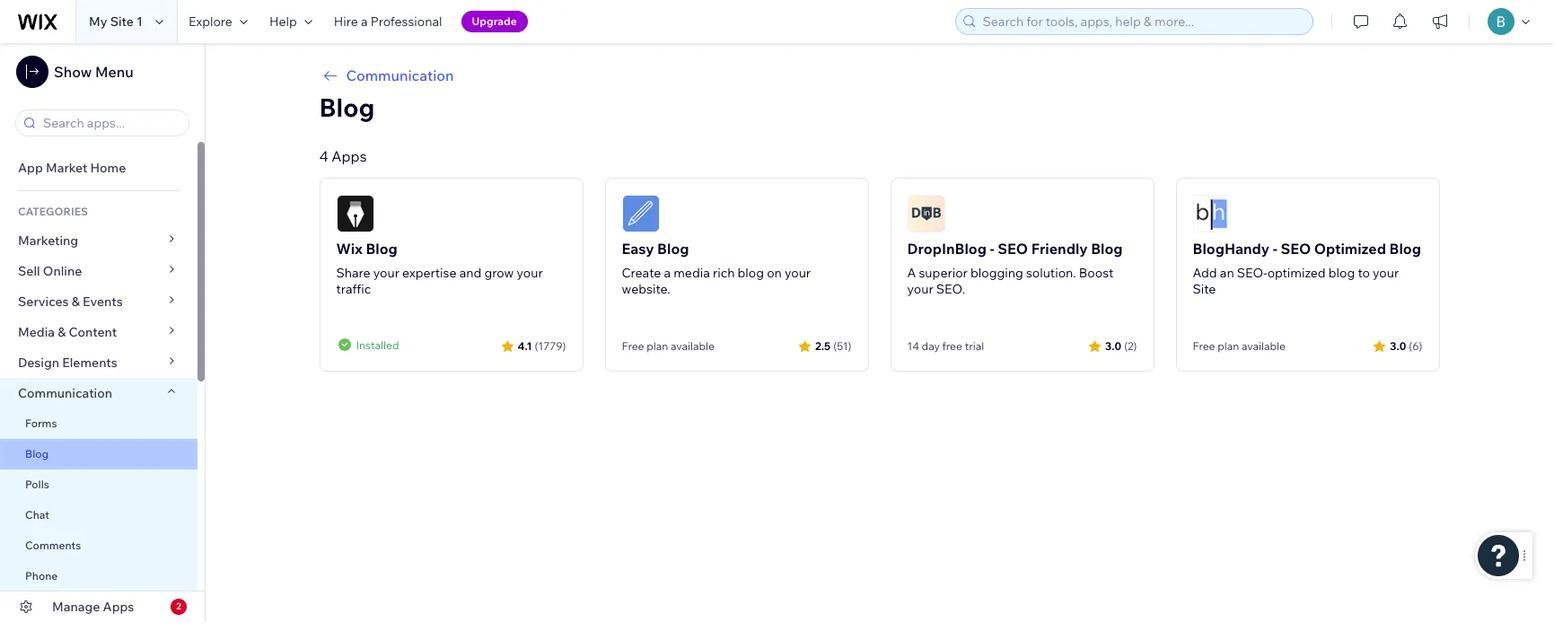 Task type: locate. For each thing, give the bounding box(es) containing it.
design
[[18, 355, 59, 371]]

a right hire on the top of the page
[[361, 13, 368, 30]]

2
[[176, 601, 181, 613]]

0 vertical spatial a
[[361, 13, 368, 30]]

design elements
[[18, 355, 118, 371]]

1 horizontal spatial free plan available
[[1193, 340, 1286, 353]]

easy
[[622, 240, 654, 258]]

seo inside bloghandy ‑ seo optimized blog add an seo-optimized blog to your site
[[1281, 240, 1312, 258]]

blog up media
[[658, 240, 689, 258]]

0 horizontal spatial a
[[361, 13, 368, 30]]

sidebar element
[[0, 43, 206, 622]]

bloghandy ‑ seo optimized blog logo image
[[1193, 195, 1231, 233]]

1 3.0 from the left
[[1106, 339, 1122, 353]]

plan down website.
[[647, 340, 668, 353]]

blog up the 4 apps
[[319, 92, 375, 123]]

your
[[373, 265, 400, 281], [517, 265, 543, 281], [785, 265, 811, 281], [1373, 265, 1399, 281], [908, 281, 934, 297]]

1 horizontal spatial communication link
[[319, 65, 1440, 86]]

sell online link
[[0, 256, 198, 287]]

apps down phone link
[[103, 599, 134, 615]]

your right on on the top of page
[[785, 265, 811, 281]]

my site 1
[[89, 13, 143, 30]]

2 3.0 from the left
[[1391, 339, 1407, 353]]

available for seo
[[1242, 340, 1286, 353]]

0 vertical spatial &
[[72, 294, 80, 310]]

0 horizontal spatial &
[[58, 324, 66, 340]]

0 vertical spatial communication link
[[319, 65, 1440, 86]]

wix blog share your expertise and grow your traffic
[[336, 240, 543, 297]]

communication down design elements
[[18, 385, 115, 401]]

seo
[[998, 240, 1028, 258], [1281, 240, 1312, 258]]

and
[[460, 265, 482, 281]]

2 seo from the left
[[1281, 240, 1312, 258]]

comments
[[25, 539, 81, 552]]

to
[[1358, 265, 1370, 281]]

available down media
[[671, 340, 715, 353]]

blog up "boost"
[[1091, 240, 1123, 258]]

1 vertical spatial communication
[[18, 385, 115, 401]]

easy blog logo image
[[622, 195, 660, 233]]

2 blog from the left
[[1329, 265, 1356, 281]]

1 plan from the left
[[647, 340, 668, 353]]

1 horizontal spatial blog
[[1329, 265, 1356, 281]]

apps inside sidebar element
[[103, 599, 134, 615]]

events
[[83, 294, 123, 310]]

share
[[336, 265, 371, 281]]

site left the an
[[1193, 281, 1216, 297]]

&
[[72, 294, 80, 310], [58, 324, 66, 340]]

1 vertical spatial a
[[664, 265, 671, 281]]

expertise
[[402, 265, 457, 281]]

dropinblog - seo friendly blog a superior blogging solution. boost your seo.
[[908, 240, 1123, 297]]

2 free plan available from the left
[[1193, 340, 1286, 353]]

3.0 for dropinblog - seo friendly blog
[[1106, 339, 1122, 353]]

your left seo.
[[908, 281, 934, 297]]

3.0
[[1106, 339, 1122, 353], [1391, 339, 1407, 353]]

3.0 left (2)
[[1106, 339, 1122, 353]]

communication link
[[319, 65, 1440, 86], [0, 378, 198, 409]]

home
[[90, 160, 126, 176]]

blog link
[[0, 439, 198, 470]]

site left 1
[[110, 13, 134, 30]]

0 horizontal spatial site
[[110, 13, 134, 30]]

1 free plan available from the left
[[622, 340, 715, 353]]

a left media
[[664, 265, 671, 281]]

0 horizontal spatial free plan available
[[622, 340, 715, 353]]

1 vertical spatial communication link
[[0, 378, 198, 409]]

0 horizontal spatial 3.0
[[1106, 339, 1122, 353]]

free plan available down website.
[[622, 340, 715, 353]]

apps for 4 apps
[[332, 147, 367, 165]]

website.
[[622, 281, 671, 297]]

1 horizontal spatial seo
[[1281, 240, 1312, 258]]

a
[[361, 13, 368, 30], [664, 265, 671, 281]]

blog inside wix blog share your expertise and grow your traffic
[[366, 240, 398, 258]]

seo right -
[[998, 240, 1028, 258]]

your right share
[[373, 265, 400, 281]]

blog right "wix"
[[366, 240, 398, 258]]

0 horizontal spatial free
[[622, 340, 644, 353]]

2 free from the left
[[1193, 340, 1216, 353]]

0 horizontal spatial apps
[[103, 599, 134, 615]]

boost
[[1079, 265, 1114, 281]]

traffic
[[336, 281, 371, 297]]

your right the to
[[1373, 265, 1399, 281]]

a inside 'hire a professional' link
[[361, 13, 368, 30]]

free down add at the right top
[[1193, 340, 1216, 353]]

1 vertical spatial &
[[58, 324, 66, 340]]

site
[[110, 13, 134, 30], [1193, 281, 1216, 297]]

a inside easy blog create a media rich blog on your website.
[[664, 265, 671, 281]]

categories
[[18, 205, 88, 218]]

& inside media & content "link"
[[58, 324, 66, 340]]

apps right 4 in the top left of the page
[[332, 147, 367, 165]]

0 horizontal spatial communication link
[[0, 378, 198, 409]]

plan down the an
[[1218, 340, 1240, 353]]

on
[[767, 265, 782, 281]]

blog left on on the top of page
[[738, 265, 764, 281]]

1 available from the left
[[671, 340, 715, 353]]

blog inside "dropinblog - seo friendly blog a superior blogging solution. boost your seo."
[[1091, 240, 1123, 258]]

app
[[18, 160, 43, 176]]

communication
[[346, 66, 454, 84], [18, 385, 115, 401]]

free
[[943, 340, 963, 353]]

0 horizontal spatial plan
[[647, 340, 668, 353]]

communication down professional in the left top of the page
[[346, 66, 454, 84]]

help
[[269, 13, 297, 30]]

free plan available for create
[[622, 340, 715, 353]]

solution.
[[1026, 265, 1077, 281]]

seo.
[[937, 281, 966, 297]]

2.5
[[816, 339, 831, 353]]

free plan available
[[622, 340, 715, 353], [1193, 340, 1286, 353]]

professional
[[371, 13, 442, 30]]

hire a professional
[[334, 13, 442, 30]]

your inside "dropinblog - seo friendly blog a superior blogging solution. boost your seo."
[[908, 281, 934, 297]]

apps
[[332, 147, 367, 165], [103, 599, 134, 615]]

0 vertical spatial site
[[110, 13, 134, 30]]

communication link inside sidebar element
[[0, 378, 198, 409]]

blog
[[319, 92, 375, 123], [366, 240, 398, 258], [658, 240, 689, 258], [1091, 240, 1123, 258], [1390, 240, 1422, 258], [25, 447, 49, 461]]

0 vertical spatial communication
[[346, 66, 454, 84]]

2 available from the left
[[1242, 340, 1286, 353]]

available for create
[[671, 340, 715, 353]]

seo for friendly
[[998, 240, 1028, 258]]

1 free from the left
[[622, 340, 644, 353]]

& right media at bottom left
[[58, 324, 66, 340]]

phone link
[[0, 561, 198, 592]]

1 seo from the left
[[998, 240, 1028, 258]]

1 horizontal spatial a
[[664, 265, 671, 281]]

0 horizontal spatial seo
[[998, 240, 1028, 258]]

blog up polls
[[25, 447, 49, 461]]

1 horizontal spatial apps
[[332, 147, 367, 165]]

1 vertical spatial site
[[1193, 281, 1216, 297]]

1 horizontal spatial available
[[1242, 340, 1286, 353]]

seo right ‑
[[1281, 240, 1312, 258]]

0 vertical spatial apps
[[332, 147, 367, 165]]

seo inside "dropinblog - seo friendly blog a superior blogging solution. boost your seo."
[[998, 240, 1028, 258]]

available down seo- on the right of the page
[[1242, 340, 1286, 353]]

free down website.
[[622, 340, 644, 353]]

1 horizontal spatial 3.0
[[1391, 339, 1407, 353]]

14
[[908, 340, 920, 353]]

& inside services & events link
[[72, 294, 80, 310]]

wix
[[336, 240, 363, 258]]

available
[[671, 340, 715, 353], [1242, 340, 1286, 353]]

3.0 left (6)
[[1391, 339, 1407, 353]]

1 blog from the left
[[738, 265, 764, 281]]

blog inside bloghandy ‑ seo optimized blog add an seo-optimized blog to your site
[[1390, 240, 1422, 258]]

0 horizontal spatial available
[[671, 340, 715, 353]]

0 horizontal spatial blog
[[738, 265, 764, 281]]

free plan available down the an
[[1193, 340, 1286, 353]]

design elements link
[[0, 348, 198, 378]]

1 horizontal spatial plan
[[1218, 340, 1240, 353]]

4.1 (1779)
[[518, 339, 566, 353]]

2 plan from the left
[[1218, 340, 1240, 353]]

& left events
[[72, 294, 80, 310]]

marketing link
[[0, 225, 198, 256]]

1 vertical spatial apps
[[103, 599, 134, 615]]

1 horizontal spatial site
[[1193, 281, 1216, 297]]

blog right optimized
[[1390, 240, 1422, 258]]

hire
[[334, 13, 358, 30]]

free
[[622, 340, 644, 353], [1193, 340, 1216, 353]]

1 horizontal spatial free
[[1193, 340, 1216, 353]]

installed
[[356, 338, 399, 352]]

(6)
[[1410, 339, 1423, 353]]

blog left the to
[[1329, 265, 1356, 281]]

0 horizontal spatial communication
[[18, 385, 115, 401]]

dropinblog - seo friendly blog logo image
[[908, 195, 945, 233]]

menu
[[95, 63, 134, 81]]

1 horizontal spatial &
[[72, 294, 80, 310]]



Task type: vqa. For each thing, say whether or not it's contained in the screenshot.


Task type: describe. For each thing, give the bounding box(es) containing it.
sell online
[[18, 263, 82, 279]]

media & content link
[[0, 317, 198, 348]]

1
[[137, 13, 143, 30]]

media
[[18, 324, 55, 340]]

superior
[[919, 265, 968, 281]]

show menu button
[[16, 56, 134, 88]]

communication inside sidebar element
[[18, 385, 115, 401]]

blog inside sidebar element
[[25, 447, 49, 461]]

a
[[908, 265, 916, 281]]

seo for optimized
[[1281, 240, 1312, 258]]

3.0 (2)
[[1106, 339, 1138, 353]]

chat
[[25, 508, 49, 522]]

blog inside bloghandy ‑ seo optimized blog add an seo-optimized blog to your site
[[1329, 265, 1356, 281]]

an
[[1220, 265, 1235, 281]]

show menu
[[54, 63, 134, 81]]

add
[[1193, 265, 1218, 281]]

friendly
[[1032, 240, 1088, 258]]

dropinblog
[[908, 240, 987, 258]]

chat link
[[0, 500, 198, 531]]

site inside bloghandy ‑ seo optimized blog add an seo-optimized blog to your site
[[1193, 281, 1216, 297]]

easy blog create a media rich blog on your website.
[[622, 240, 811, 297]]

media & content
[[18, 324, 117, 340]]

‑
[[1273, 240, 1278, 258]]

media
[[674, 265, 710, 281]]

free for bloghandy ‑ seo optimized blog
[[1193, 340, 1216, 353]]

my
[[89, 13, 107, 30]]

blogging
[[971, 265, 1024, 281]]

help button
[[259, 0, 323, 43]]

optimized
[[1315, 240, 1387, 258]]

market
[[46, 160, 87, 176]]

forms
[[25, 417, 57, 430]]

comments link
[[0, 531, 198, 561]]

bloghandy
[[1193, 240, 1270, 258]]

free for easy blog
[[622, 340, 644, 353]]

your right the grow
[[517, 265, 543, 281]]

free plan available for seo
[[1193, 340, 1286, 353]]

3.0 for bloghandy ‑ seo optimized blog
[[1391, 339, 1407, 353]]

Search apps... field
[[38, 110, 183, 136]]

4 apps
[[319, 147, 367, 165]]

app market home
[[18, 160, 126, 176]]

2.5 (51)
[[816, 339, 852, 353]]

3.0 (6)
[[1391, 339, 1423, 353]]

trial
[[965, 340, 985, 353]]

4.1
[[518, 339, 532, 353]]

phone
[[25, 569, 58, 583]]

(2)
[[1125, 339, 1138, 353]]

& for content
[[58, 324, 66, 340]]

your inside easy blog create a media rich blog on your website.
[[785, 265, 811, 281]]

plan for create
[[647, 340, 668, 353]]

manage apps
[[52, 599, 134, 615]]

(51)
[[834, 339, 852, 353]]

hire a professional link
[[323, 0, 453, 43]]

day
[[922, 340, 940, 353]]

(1779)
[[535, 339, 566, 353]]

& for events
[[72, 294, 80, 310]]

-
[[990, 240, 995, 258]]

forms link
[[0, 409, 198, 439]]

4
[[319, 147, 328, 165]]

plan for seo
[[1218, 340, 1240, 353]]

Search for tools, apps, help & more... field
[[978, 9, 1308, 34]]

services & events link
[[0, 287, 198, 317]]

explore
[[189, 13, 233, 30]]

show
[[54, 63, 92, 81]]

14 day free trial
[[908, 340, 985, 353]]

polls link
[[0, 470, 198, 500]]

content
[[69, 324, 117, 340]]

upgrade button
[[461, 11, 528, 32]]

create
[[622, 265, 661, 281]]

apps for manage apps
[[103, 599, 134, 615]]

sell
[[18, 263, 40, 279]]

seo-
[[1237, 265, 1268, 281]]

blog inside easy blog create a media rich blog on your website.
[[658, 240, 689, 258]]

services
[[18, 294, 69, 310]]

1 horizontal spatial communication
[[346, 66, 454, 84]]

upgrade
[[472, 14, 517, 28]]

optimized
[[1268, 265, 1326, 281]]

manage
[[52, 599, 100, 615]]

bloghandy ‑ seo optimized blog add an seo-optimized blog to your site
[[1193, 240, 1422, 297]]

blog inside easy blog create a media rich blog on your website.
[[738, 265, 764, 281]]

wix blog logo image
[[336, 195, 374, 233]]

grow
[[484, 265, 514, 281]]

marketing
[[18, 233, 78, 249]]

your inside bloghandy ‑ seo optimized blog add an seo-optimized blog to your site
[[1373, 265, 1399, 281]]

rich
[[713, 265, 735, 281]]

elements
[[62, 355, 118, 371]]

polls
[[25, 478, 49, 491]]

app market home link
[[0, 153, 198, 183]]

online
[[43, 263, 82, 279]]



